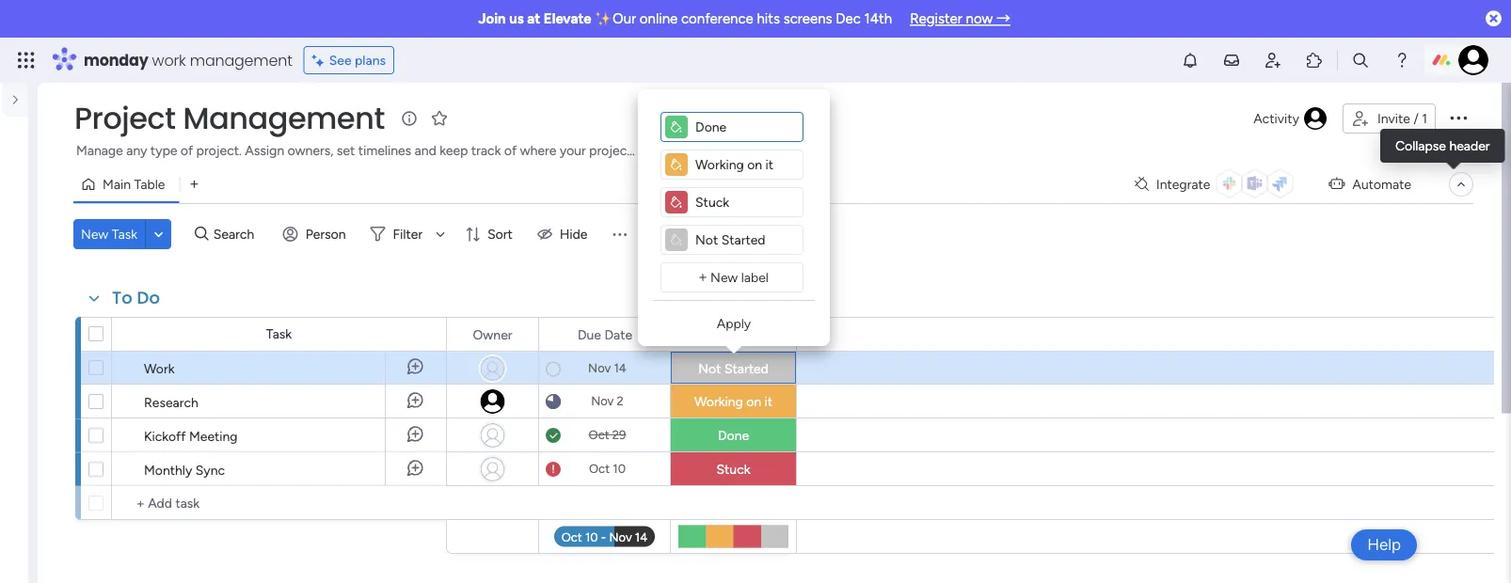 Task type: locate. For each thing, give the bounding box(es) containing it.
Project Management field
[[70, 97, 389, 139]]

Due Date field
[[573, 324, 637, 345]]

see plans
[[329, 52, 386, 68]]

nov left the '2' at the left bottom
[[591, 394, 614, 409]]

1 vertical spatial see
[[647, 142, 669, 158]]

0 horizontal spatial see
[[329, 52, 352, 68]]

task
[[112, 226, 137, 242], [266, 326, 292, 342]]

due
[[578, 327, 601, 343]]

v2 overdue deadline image
[[546, 461, 561, 479]]

0 vertical spatial nov
[[588, 361, 611, 376]]

1 horizontal spatial new
[[711, 270, 738, 286]]

0 horizontal spatial task
[[112, 226, 137, 242]]

not
[[699, 361, 721, 377]]

activity button
[[1246, 104, 1335, 134]]

→
[[997, 10, 1011, 27]]

oct 10
[[589, 462, 626, 477]]

see left more
[[647, 142, 669, 158]]

manage any type of project. assign owners, set timelines and keep track of where your project stands.
[[76, 143, 677, 159]]

✨
[[595, 10, 609, 27]]

nov 2
[[591, 394, 624, 409]]

add to favorites image
[[430, 109, 449, 128]]

1 vertical spatial add label field
[[692, 154, 799, 175]]

0 vertical spatial see
[[329, 52, 352, 68]]

oct
[[589, 428, 609, 443], [589, 462, 610, 477]]

2 vertical spatial add label field
[[692, 192, 799, 213]]

see inside button
[[329, 52, 352, 68]]

assign
[[245, 143, 284, 159]]

help button
[[1352, 530, 1417, 561]]

new for new label
[[711, 270, 738, 286]]

Add Label field
[[692, 117, 799, 137], [692, 154, 799, 175], [692, 192, 799, 213]]

stands.
[[635, 143, 677, 159]]

dec
[[836, 10, 861, 27]]

1 horizontal spatial of
[[504, 143, 517, 159]]

+ Add task text field
[[121, 492, 438, 515]]

monday
[[84, 49, 148, 71]]

0 horizontal spatial of
[[181, 143, 193, 159]]

filter button
[[363, 219, 452, 249]]

0 vertical spatial task
[[112, 226, 137, 242]]

29
[[612, 428, 626, 443]]

notifications image
[[1181, 51, 1200, 70]]

1 vertical spatial oct
[[589, 462, 610, 477]]

1 vertical spatial new
[[711, 270, 738, 286]]

new
[[81, 226, 108, 242], [711, 270, 738, 286]]

1 vertical spatial nov
[[591, 394, 614, 409]]

0 vertical spatial add label field
[[692, 117, 799, 137]]

add view image
[[190, 178, 198, 191]]

register now → link
[[910, 10, 1011, 27]]

angle down image
[[154, 227, 163, 241]]

person
[[306, 226, 346, 242]]

new left "label"
[[711, 270, 738, 286]]

set
[[337, 143, 355, 159]]

timelines
[[358, 143, 411, 159]]

nov 14
[[588, 361, 627, 376]]

option
[[0, 263, 28, 266]]

new for new task
[[81, 226, 108, 242]]

oct left '29'
[[589, 428, 609, 443]]

arrow down image
[[429, 223, 452, 246]]

1 horizontal spatial see
[[647, 142, 669, 158]]

list box
[[0, 260, 38, 550]]

0 vertical spatial oct
[[589, 428, 609, 443]]

due date
[[578, 327, 633, 343]]

of right type
[[181, 143, 193, 159]]

us
[[509, 10, 524, 27]]

new task
[[81, 226, 137, 242]]

1 add label field from the top
[[692, 117, 799, 137]]

new label
[[711, 270, 769, 286]]

started
[[725, 361, 769, 377]]

register now →
[[910, 10, 1011, 27]]

kickoff
[[144, 428, 186, 444]]

not started
[[699, 361, 769, 377]]

see
[[329, 52, 352, 68], [647, 142, 669, 158]]

1 vertical spatial task
[[266, 326, 292, 342]]

new task button
[[73, 219, 145, 249]]

Search field
[[209, 221, 265, 248]]

invite
[[1378, 111, 1411, 127]]

more
[[672, 142, 703, 158]]

of right track
[[504, 143, 517, 159]]

and
[[415, 143, 436, 159]]

hits
[[757, 10, 780, 27]]

sort button
[[457, 219, 524, 249]]

oct for oct 29
[[589, 428, 609, 443]]

see more link
[[645, 140, 705, 159]]

14th
[[864, 10, 892, 27]]

nov
[[588, 361, 611, 376], [591, 394, 614, 409]]

automate
[[1353, 176, 1412, 192]]

of
[[181, 143, 193, 159], [504, 143, 517, 159]]

0 horizontal spatial new
[[81, 226, 108, 242]]

kickoff meeting
[[144, 428, 238, 444]]

oct left 10
[[589, 462, 610, 477]]

/
[[1414, 111, 1419, 127]]

any
[[126, 143, 147, 159]]

sync
[[196, 462, 225, 478]]

new down main
[[81, 226, 108, 242]]

monthly
[[144, 462, 192, 478]]

inbox image
[[1222, 51, 1241, 70]]

elevate
[[544, 10, 592, 27]]

monday work management
[[84, 49, 292, 71]]

collapse board header image
[[1454, 177, 1469, 192]]

work
[[144, 360, 175, 376]]

nov left 14
[[588, 361, 611, 376]]

owner
[[473, 327, 512, 343]]

apps image
[[1305, 51, 1324, 70]]

dapulse integrations image
[[1135, 177, 1149, 192]]

Status field
[[710, 324, 757, 345]]

0 vertical spatial new
[[81, 226, 108, 242]]

header
[[1450, 138, 1490, 154]]

conference
[[681, 10, 754, 27]]

bob builder image
[[1459, 45, 1489, 75]]

show board description image
[[398, 109, 421, 128]]

to
[[112, 286, 133, 310]]

see left plans
[[329, 52, 352, 68]]

new label button
[[661, 263, 804, 293]]

main table button
[[73, 169, 179, 200]]

collapse
[[1396, 138, 1446, 154]]



Task type: vqa. For each thing, say whether or not it's contained in the screenshot.
Open BUTTON
no



Task type: describe. For each thing, give the bounding box(es) containing it.
options image
[[801, 321, 837, 349]]

integrate
[[1157, 176, 1211, 192]]

working
[[694, 394, 743, 410]]

1 of from the left
[[181, 143, 193, 159]]

your
[[560, 143, 586, 159]]

2 of from the left
[[504, 143, 517, 159]]

Default Label field
[[692, 230, 799, 250]]

stuck
[[717, 462, 751, 478]]

select product image
[[17, 51, 36, 70]]

date
[[605, 327, 633, 343]]

at
[[527, 10, 540, 27]]

manage
[[76, 143, 123, 159]]

where
[[520, 143, 557, 159]]

type
[[150, 143, 177, 159]]

10
[[613, 462, 626, 477]]

see for see plans
[[329, 52, 352, 68]]

workspace options image
[[19, 187, 38, 205]]

my work image
[[17, 133, 34, 150]]

meeting
[[189, 428, 238, 444]]

to do
[[112, 286, 160, 310]]

invite members image
[[1264, 51, 1283, 70]]

main table
[[103, 176, 165, 192]]

project
[[589, 143, 632, 159]]

on
[[746, 394, 761, 410]]

work
[[152, 49, 186, 71]]

invite / 1 button
[[1343, 104, 1436, 134]]

To Do field
[[107, 286, 165, 311]]

help image
[[1393, 51, 1412, 70]]

home image
[[17, 100, 36, 119]]

join us at elevate ✨ our online conference hits screens dec 14th
[[478, 10, 892, 27]]

research
[[144, 394, 198, 410]]

main
[[103, 176, 131, 192]]

online
[[640, 10, 678, 27]]

autopilot image
[[1329, 172, 1345, 196]]

done
[[718, 428, 749, 444]]

join
[[478, 10, 506, 27]]

v2 search image
[[195, 224, 209, 245]]

project management
[[74, 97, 385, 139]]

invite / 1
[[1378, 111, 1428, 127]]

monthly sync
[[144, 462, 225, 478]]

oct 29
[[589, 428, 626, 443]]

container image
[[18, 187, 37, 206]]

owners,
[[288, 143, 334, 159]]

apply
[[717, 316, 751, 332]]

see more
[[647, 142, 703, 158]]

working on it
[[694, 394, 773, 410]]

it
[[765, 394, 773, 410]]

filter
[[393, 226, 423, 242]]

project
[[74, 97, 176, 139]]

2
[[617, 394, 624, 409]]

see plans button
[[304, 46, 394, 74]]

register
[[910, 10, 963, 27]]

hide
[[560, 226, 588, 242]]

screens
[[784, 10, 832, 27]]

activity
[[1254, 111, 1300, 127]]

collapse header
[[1396, 138, 1490, 154]]

hide button
[[530, 219, 599, 249]]

options image
[[1447, 106, 1470, 129]]

oct for oct 10
[[589, 462, 610, 477]]

our
[[613, 10, 636, 27]]

management
[[183, 97, 385, 139]]

14
[[614, 361, 627, 376]]

2 add label field from the top
[[692, 154, 799, 175]]

project.
[[196, 143, 242, 159]]

menu image
[[610, 225, 629, 244]]

management
[[190, 49, 292, 71]]

3 add label field from the top
[[692, 192, 799, 213]]

track
[[471, 143, 501, 159]]

nov for nov 2
[[591, 394, 614, 409]]

Owner field
[[468, 324, 517, 345]]

see for see more
[[647, 142, 669, 158]]

plans
[[355, 52, 386, 68]]

1
[[1422, 111, 1428, 127]]

keep
[[440, 143, 468, 159]]

status
[[714, 327, 753, 343]]

1 horizontal spatial task
[[266, 326, 292, 342]]

nov for nov 14
[[588, 361, 611, 376]]

sort
[[488, 226, 513, 242]]

v2 done deadline image
[[546, 427, 561, 445]]

search everything image
[[1351, 51, 1370, 70]]

person button
[[275, 219, 357, 249]]

table
[[134, 176, 165, 192]]

apply button
[[653, 309, 815, 339]]

task inside button
[[112, 226, 137, 242]]

label
[[741, 270, 769, 286]]

do
[[137, 286, 160, 310]]

now
[[966, 10, 993, 27]]



